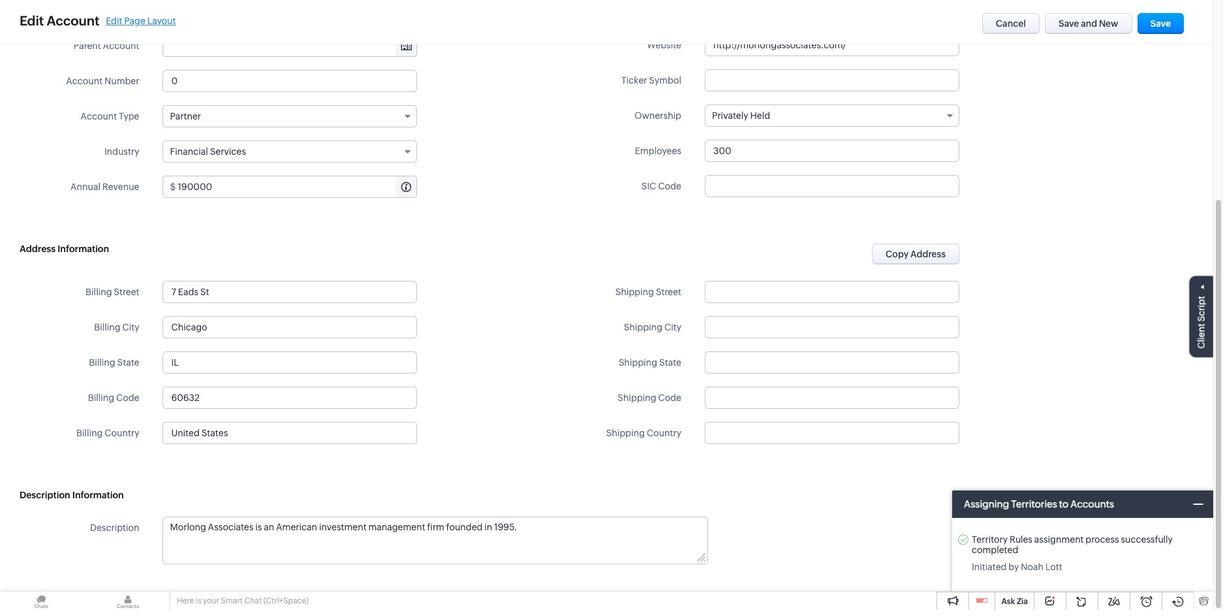 Task type: locate. For each thing, give the bounding box(es) containing it.
country down shipping code
[[647, 428, 682, 438]]

shipping
[[616, 287, 654, 297], [624, 322, 663, 332], [619, 357, 658, 368], [618, 393, 657, 403], [607, 428, 645, 438]]

description
[[20, 490, 70, 500], [90, 522, 139, 533]]

code for sic code
[[659, 181, 682, 191]]

rules
[[1010, 534, 1033, 545]]

save inside button
[[1151, 18, 1172, 29]]

save left and at the top right
[[1059, 18, 1080, 29]]

account down parent
[[66, 76, 103, 86]]

page
[[124, 15, 146, 26]]

ticker symbol
[[622, 75, 682, 86]]

parent account
[[74, 40, 139, 51]]

shipping up shipping city
[[616, 287, 654, 297]]

shipping for shipping country
[[607, 428, 645, 438]]

1 horizontal spatial street
[[656, 287, 682, 297]]

smart
[[221, 596, 243, 605]]

shipping down shipping code
[[607, 428, 645, 438]]

street up shipping city
[[656, 287, 682, 297]]

new
[[1100, 18, 1119, 29]]

shipping for shipping state
[[619, 357, 658, 368]]

account number
[[66, 76, 139, 86]]

1 country from the left
[[105, 428, 139, 438]]

ask
[[1002, 597, 1016, 606]]

account left type
[[81, 111, 117, 121]]

1 horizontal spatial state
[[660, 357, 682, 368]]

here
[[177, 596, 194, 605]]

billing up billing code
[[89, 357, 115, 368]]

territory
[[972, 534, 1009, 545]]

shipping up shipping country
[[618, 393, 657, 403]]

billing state
[[89, 357, 139, 368]]

account type
[[81, 111, 139, 121]]

shipping country
[[607, 428, 682, 438]]

account site
[[85, 5, 139, 16]]

1 horizontal spatial edit
[[106, 15, 122, 26]]

0 horizontal spatial description
[[20, 490, 70, 500]]

Financial Services field
[[163, 140, 418, 163]]

save for save
[[1151, 18, 1172, 29]]

billing up billing country
[[88, 393, 114, 403]]

chat
[[245, 596, 262, 605]]

process
[[1086, 534, 1120, 545]]

lott
[[1046, 562, 1063, 572]]

1 horizontal spatial description
[[90, 522, 139, 533]]

address
[[20, 244, 56, 254], [911, 249, 946, 259]]

edit
[[20, 13, 44, 28], [106, 15, 122, 26]]

territories
[[1012, 498, 1058, 509]]

1 vertical spatial description
[[90, 522, 139, 533]]

1 save from the left
[[1059, 18, 1080, 29]]

1 state from the left
[[117, 357, 139, 368]]

state for billing state
[[117, 357, 139, 368]]

billing
[[86, 287, 112, 297], [94, 322, 121, 332], [89, 357, 115, 368], [88, 393, 114, 403], [76, 428, 103, 438]]

0 horizontal spatial save
[[1059, 18, 1080, 29]]

successfully
[[1122, 534, 1174, 545]]

account for account number
[[66, 76, 103, 86]]

0 horizontal spatial city
[[122, 322, 139, 332]]

code
[[659, 181, 682, 191], [116, 393, 139, 403], [659, 393, 682, 403]]

shipping state
[[619, 357, 682, 368]]

account down page in the left top of the page
[[103, 40, 139, 51]]

city for shipping city
[[665, 322, 682, 332]]

account
[[85, 5, 121, 16], [47, 13, 99, 28], [103, 40, 139, 51], [66, 76, 103, 86], [81, 111, 117, 121]]

None text field
[[163, 0, 418, 22], [705, 0, 960, 21], [164, 35, 417, 56], [705, 69, 960, 91], [178, 176, 417, 197], [163, 281, 418, 303], [163, 351, 418, 374], [705, 351, 960, 374], [163, 387, 418, 409], [705, 387, 960, 409], [164, 423, 417, 443], [706, 423, 959, 443], [164, 517, 708, 564], [163, 0, 418, 22], [705, 0, 960, 21], [164, 35, 417, 56], [705, 69, 960, 91], [178, 176, 417, 197], [163, 281, 418, 303], [163, 351, 418, 374], [705, 351, 960, 374], [163, 387, 418, 409], [705, 387, 960, 409], [164, 423, 417, 443], [706, 423, 959, 443], [164, 517, 708, 564]]

code right sic
[[659, 181, 682, 191]]

street for shipping street
[[656, 287, 682, 297]]

None text field
[[705, 34, 960, 56], [163, 70, 418, 92], [705, 140, 960, 162], [705, 175, 960, 197], [705, 281, 960, 303], [163, 316, 418, 338], [705, 316, 960, 338], [705, 34, 960, 56], [163, 70, 418, 92], [705, 140, 960, 162], [705, 175, 960, 197], [705, 281, 960, 303], [163, 316, 418, 338], [705, 316, 960, 338]]

to
[[1060, 498, 1069, 509]]

privately
[[713, 110, 749, 121]]

information up billing street
[[58, 244, 109, 254]]

territory rules assignment process successfully completed initiated by noah lott
[[972, 534, 1174, 572]]

$
[[170, 182, 176, 192]]

zia
[[1017, 597, 1029, 606]]

information down billing country
[[72, 490, 124, 500]]

account left site
[[85, 5, 121, 16]]

annual
[[71, 182, 101, 192]]

contacts image
[[87, 592, 169, 610]]

street
[[114, 287, 139, 297], [656, 287, 682, 297]]

city up billing state
[[122, 322, 139, 332]]

code down the shipping state in the bottom right of the page
[[659, 393, 682, 403]]

save button
[[1138, 13, 1185, 34]]

billing for billing state
[[89, 357, 115, 368]]

street up billing city
[[114, 287, 139, 297]]

information for description
[[72, 490, 124, 500]]

save right new
[[1151, 18, 1172, 29]]

2 street from the left
[[656, 287, 682, 297]]

2 state from the left
[[660, 357, 682, 368]]

0 vertical spatial description
[[20, 490, 70, 500]]

assigning
[[965, 498, 1010, 509]]

and
[[1082, 18, 1098, 29]]

website
[[647, 40, 682, 50]]

noah
[[1022, 562, 1044, 572]]

information for address
[[58, 244, 109, 254]]

billing for billing code
[[88, 393, 114, 403]]

parent
[[74, 40, 101, 51]]

1 horizontal spatial save
[[1151, 18, 1172, 29]]

copy address button
[[873, 244, 960, 265]]

shipping up shipping code
[[619, 357, 658, 368]]

0 horizontal spatial street
[[114, 287, 139, 297]]

city up the shipping state in the bottom right of the page
[[665, 322, 682, 332]]

information inside address information copy address
[[58, 244, 109, 254]]

1 horizontal spatial country
[[647, 428, 682, 438]]

billing down billing street
[[94, 322, 121, 332]]

1 city from the left
[[122, 322, 139, 332]]

is
[[196, 596, 202, 605]]

1 street from the left
[[114, 287, 139, 297]]

country down billing code
[[105, 428, 139, 438]]

country
[[105, 428, 139, 438], [647, 428, 682, 438]]

code down billing state
[[116, 393, 139, 403]]

billing for billing street
[[86, 287, 112, 297]]

billing down billing code
[[76, 428, 103, 438]]

annual revenue
[[71, 182, 139, 192]]

0 horizontal spatial state
[[117, 357, 139, 368]]

shipping down shipping street
[[624, 322, 663, 332]]

description for description information
[[20, 490, 70, 500]]

save
[[1059, 18, 1080, 29], [1151, 18, 1172, 29]]

by
[[1009, 562, 1020, 572]]

state down billing city
[[117, 357, 139, 368]]

save and new
[[1059, 18, 1119, 29]]

country for shipping country
[[647, 428, 682, 438]]

0 horizontal spatial country
[[105, 428, 139, 438]]

1 horizontal spatial city
[[665, 322, 682, 332]]

city
[[122, 322, 139, 332], [665, 322, 682, 332]]

2 save from the left
[[1151, 18, 1172, 29]]

country for billing country
[[105, 428, 139, 438]]

sic code
[[642, 181, 682, 191]]

type
[[119, 111, 139, 121]]

billing up billing city
[[86, 287, 112, 297]]

0 vertical spatial information
[[58, 244, 109, 254]]

script
[[1197, 296, 1208, 322]]

None field
[[164, 35, 417, 56], [164, 423, 417, 443], [706, 423, 959, 443], [164, 35, 417, 56], [164, 423, 417, 443], [706, 423, 959, 443]]

1 vertical spatial information
[[72, 490, 124, 500]]

state down shipping city
[[660, 357, 682, 368]]

held
[[751, 110, 771, 121]]

state
[[117, 357, 139, 368], [660, 357, 682, 368]]

cancel
[[996, 18, 1027, 29]]

2 country from the left
[[647, 428, 682, 438]]

information
[[58, 244, 109, 254], [72, 490, 124, 500]]

edit inside edit account edit page layout
[[106, 15, 122, 26]]

cancel button
[[983, 13, 1040, 34]]

save inside button
[[1059, 18, 1080, 29]]

2 city from the left
[[665, 322, 682, 332]]



Task type: vqa. For each thing, say whether or not it's contained in the screenshot.
Profile icon
no



Task type: describe. For each thing, give the bounding box(es) containing it.
layout
[[147, 15, 176, 26]]

shipping for shipping street
[[616, 287, 654, 297]]

revenue
[[102, 182, 139, 192]]

number
[[104, 76, 139, 86]]

initiated
[[972, 562, 1007, 572]]

0 horizontal spatial edit
[[20, 13, 44, 28]]

shipping code
[[618, 393, 682, 403]]

billing country
[[76, 428, 139, 438]]

ownership
[[635, 110, 682, 121]]

client
[[1197, 323, 1208, 349]]

shipping city
[[624, 322, 682, 332]]

partner
[[170, 111, 201, 121]]

chats image
[[0, 592, 82, 610]]

Partner field
[[163, 105, 418, 127]]

billing code
[[88, 393, 139, 403]]

code for shipping code
[[659, 393, 682, 403]]

here is your smart chat (ctrl+space)
[[177, 596, 309, 605]]

accounts
[[1071, 498, 1115, 509]]

site
[[123, 5, 139, 16]]

billing for billing city
[[94, 322, 121, 332]]

shipping for shipping code
[[618, 393, 657, 403]]

ticker
[[622, 75, 648, 86]]

Privately Held field
[[705, 104, 960, 127]]

description for description
[[90, 522, 139, 533]]

1 horizontal spatial address
[[911, 249, 946, 259]]

(ctrl+space)
[[264, 596, 309, 605]]

copy
[[886, 249, 909, 259]]

assigning territories to accounts
[[965, 498, 1115, 509]]

save and new button
[[1046, 13, 1133, 34]]

address information copy address
[[20, 244, 946, 259]]

code for billing code
[[116, 393, 139, 403]]

account for account site
[[85, 5, 121, 16]]

sic
[[642, 181, 657, 191]]

your
[[203, 596, 219, 605]]

city for billing city
[[122, 322, 139, 332]]

privately held
[[713, 110, 771, 121]]

billing city
[[94, 322, 139, 332]]

state for shipping state
[[660, 357, 682, 368]]

completed
[[972, 545, 1019, 555]]

billing street
[[86, 287, 139, 297]]

assignment
[[1035, 534, 1085, 545]]

save for save and new
[[1059, 18, 1080, 29]]

account for account type
[[81, 111, 117, 121]]

ask zia
[[1002, 597, 1029, 606]]

edit page layout link
[[106, 15, 176, 26]]

services
[[210, 146, 246, 157]]

description information
[[20, 490, 124, 500]]

employees
[[635, 146, 682, 156]]

financial
[[170, 146, 208, 157]]

street for billing street
[[114, 287, 139, 297]]

0 horizontal spatial address
[[20, 244, 56, 254]]

edit account edit page layout
[[20, 13, 176, 28]]

shipping for shipping city
[[624, 322, 663, 332]]

billing for billing country
[[76, 428, 103, 438]]

industry
[[104, 146, 139, 157]]

financial services
[[170, 146, 246, 157]]

account up parent
[[47, 13, 99, 28]]

client script
[[1197, 296, 1208, 349]]

symbol
[[649, 75, 682, 86]]

shipping street
[[616, 287, 682, 297]]



